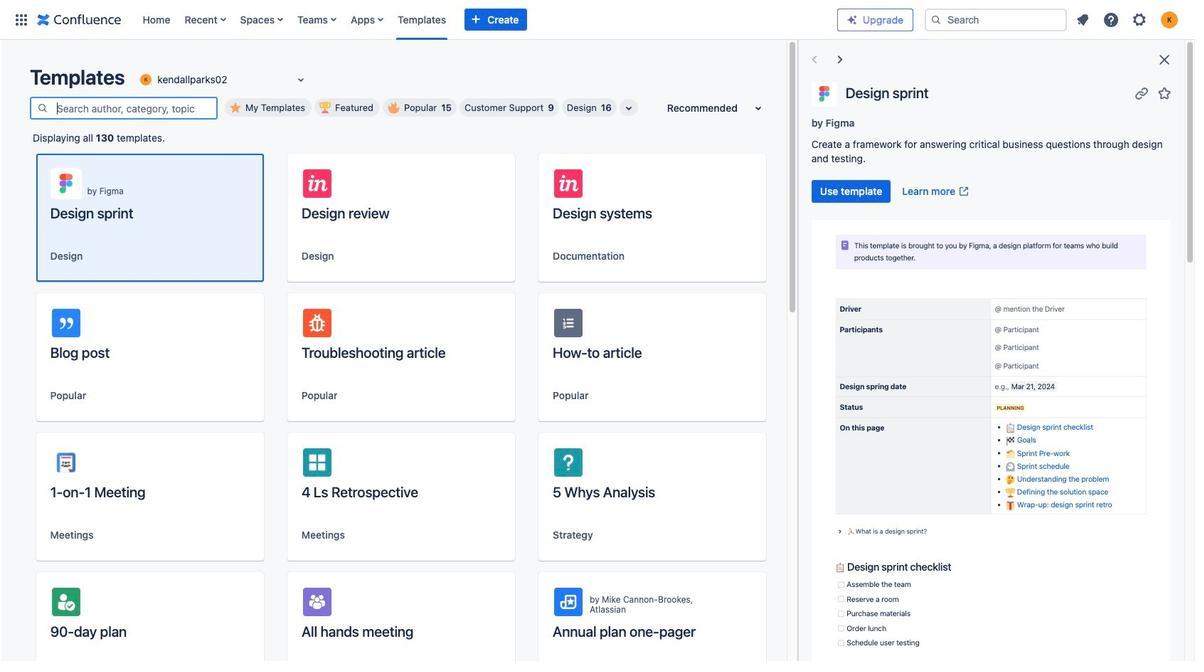 Task type: describe. For each thing, give the bounding box(es) containing it.
settings icon image
[[1132, 11, 1149, 28]]

open image
[[293, 71, 310, 88]]

star design sprint image
[[1157, 84, 1174, 101]]

notification icon image
[[1075, 11, 1092, 28]]

close image
[[1157, 51, 1174, 68]]

your profile and preferences image
[[1162, 11, 1179, 28]]

share link image
[[1134, 84, 1151, 101]]

search icon image
[[37, 102, 48, 114]]

premium image
[[847, 14, 858, 25]]

search image
[[931, 14, 942, 25]]

global element
[[9, 0, 838, 40]]

Search author, category, topic field
[[53, 98, 216, 118]]

next template image
[[832, 51, 849, 68]]



Task type: locate. For each thing, give the bounding box(es) containing it.
more categories image
[[620, 100, 638, 117]]

appswitcher icon image
[[13, 11, 30, 28]]

previous template image
[[806, 51, 823, 68]]

list
[[136, 0, 838, 40], [1070, 7, 1187, 32]]

list for appswitcher icon
[[136, 0, 838, 40]]

None search field
[[925, 8, 1068, 31]]

list for the premium icon
[[1070, 7, 1187, 32]]

banner
[[0, 0, 1196, 40]]

None text field
[[138, 73, 140, 87]]

1 horizontal spatial list
[[1070, 7, 1187, 32]]

group
[[812, 180, 976, 203]]

confluence image
[[37, 11, 121, 28], [37, 11, 121, 28]]

0 horizontal spatial list
[[136, 0, 838, 40]]

Search field
[[925, 8, 1068, 31]]

help icon image
[[1103, 11, 1120, 28]]



Task type: vqa. For each thing, say whether or not it's contained in the screenshot.
banner
yes



